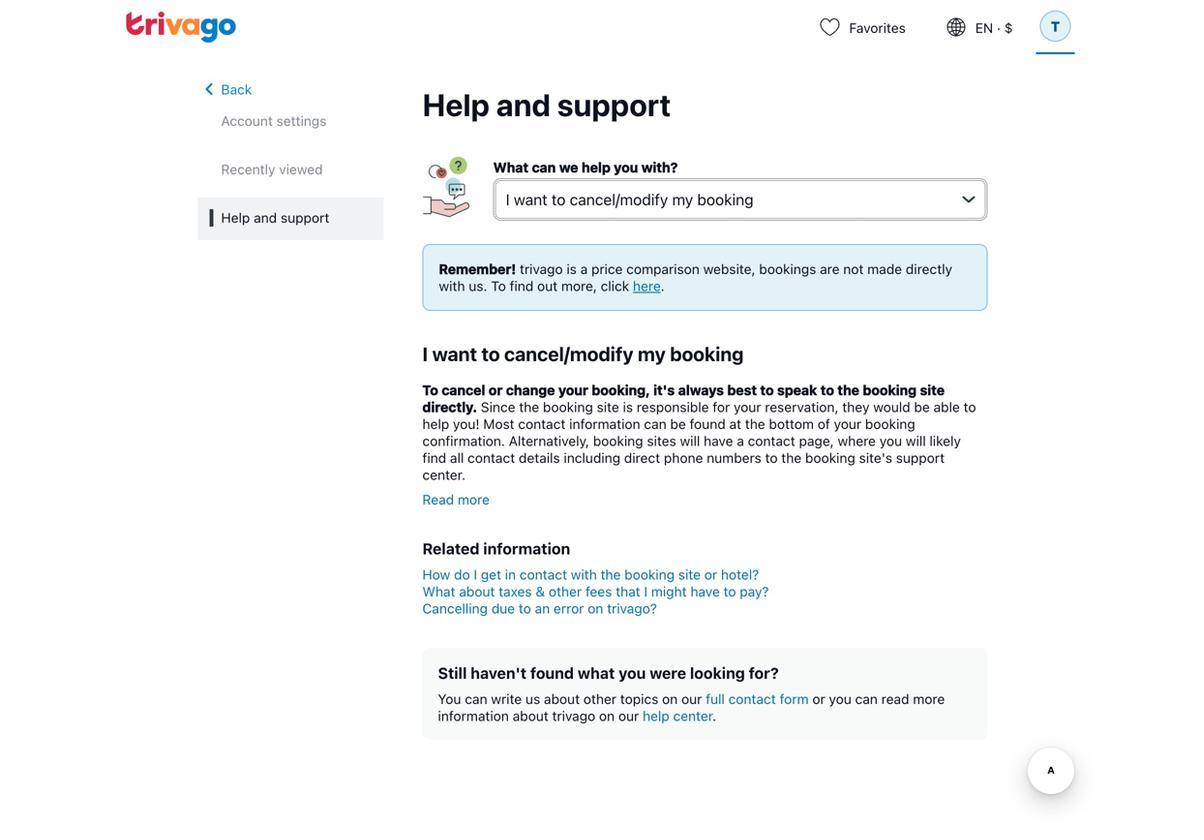 Task type: locate. For each thing, give the bounding box(es) containing it.
0 horizontal spatial support
[[281, 210, 330, 226]]

best
[[728, 382, 757, 398]]

0 vertical spatial to
[[491, 278, 506, 294]]

what left "we"
[[494, 159, 529, 175]]

to right speak
[[821, 382, 835, 398]]

viewed
[[279, 161, 323, 177]]

to inside trivago is a price comparison website, bookings are not made directly with us. to find out more, click
[[491, 278, 506, 294]]

2 vertical spatial i
[[644, 583, 648, 599]]

1 horizontal spatial to
[[491, 278, 506, 294]]

with inside related information how do i get in contact with the booking site or hotel? what about taxes & other fees that i might have to pay? cancelling due to an error on trivago?
[[571, 566, 597, 582]]

due
[[492, 600, 515, 616]]

site
[[921, 382, 945, 398], [597, 399, 620, 415], [679, 566, 701, 582]]

for?
[[749, 664, 779, 682]]

0 vertical spatial our
[[682, 691, 702, 707]]

always
[[679, 382, 724, 398]]

1 horizontal spatial will
[[906, 433, 926, 449]]

0 horizontal spatial a
[[581, 261, 588, 277]]

you!
[[453, 416, 480, 432]]

or right form
[[813, 691, 826, 707]]

write
[[491, 691, 522, 707]]

0 vertical spatial i
[[423, 342, 428, 365]]

cancel
[[442, 382, 486, 398]]

the inside related information how do i get in contact with the booking site or hotel? what about taxes & other fees that i might have to pay? cancelling due to an error on trivago?
[[601, 566, 621, 582]]

1 vertical spatial about
[[544, 691, 580, 707]]

1 vertical spatial trivago
[[552, 708, 596, 724]]

is down booking, in the top of the page
[[623, 399, 633, 415]]

1 vertical spatial be
[[671, 416, 686, 432]]

will left likely on the right bottom of the page
[[906, 433, 926, 449]]

about down us on the left
[[513, 708, 549, 724]]

support down viewed
[[281, 210, 330, 226]]

0 vertical spatial a
[[581, 261, 588, 277]]

and up "what can we help you with?"
[[496, 86, 551, 123]]

help and support down recently viewed
[[221, 210, 330, 226]]

0 vertical spatial help
[[423, 86, 490, 123]]

trivago logo image
[[126, 12, 237, 43]]

0 vertical spatial about
[[459, 583, 495, 599]]

to
[[491, 278, 506, 294], [423, 382, 438, 398]]

0 vertical spatial help
[[582, 159, 611, 175]]

2 horizontal spatial site
[[921, 382, 945, 398]]

1 vertical spatial help and support
[[221, 210, 330, 226]]

0 vertical spatial be
[[915, 399, 930, 415]]

1 vertical spatial i
[[474, 566, 477, 582]]

with inside trivago is a price comparison website, bookings are not made directly with us. to find out more, click
[[439, 278, 465, 294]]

1 vertical spatial what
[[423, 583, 456, 599]]

0 horizontal spatial find
[[423, 450, 447, 466]]

0 vertical spatial .
[[661, 278, 665, 294]]

1 horizontal spatial other
[[584, 691, 617, 707]]

account
[[221, 113, 273, 129]]

1 horizontal spatial help
[[423, 86, 490, 123]]

looking
[[690, 664, 746, 682]]

our up center
[[682, 691, 702, 707]]

1 horizontal spatial site
[[679, 566, 701, 582]]

favorites
[[850, 20, 906, 36]]

1 vertical spatial more
[[913, 691, 945, 707]]

0 vertical spatial your
[[559, 382, 589, 398]]

with up "what about taxes & other fees that i might have to pay?" link
[[571, 566, 597, 582]]

trivago up out
[[520, 261, 563, 277]]

0 horizontal spatial our
[[619, 708, 639, 724]]

can up sites at the right bottom of page
[[644, 416, 667, 432]]

help and support
[[423, 86, 671, 123], [221, 210, 330, 226]]

you right form
[[829, 691, 852, 707]]

1 horizontal spatial more
[[913, 691, 945, 707]]

website,
[[704, 261, 756, 277]]

bottom
[[769, 416, 814, 432]]

numbers
[[707, 450, 762, 466]]

0 vertical spatial trivago
[[520, 261, 563, 277]]

you inside since the booking site is responsible for your reservation, they would be able to help you! most contact information can be found at the bottom of your booking confirmation. alternatively, booking sites will have a contact page, where you will likely find all contact details including direct phone numbers to the booking site's support center.
[[880, 433, 903, 449]]

have right might
[[691, 583, 720, 599]]

0 vertical spatial support
[[557, 86, 671, 123]]

booking down page, at the right of the page
[[806, 450, 856, 466]]

a up more,
[[581, 261, 588, 277]]

0 vertical spatial site
[[921, 382, 945, 398]]

have up numbers at bottom right
[[704, 433, 734, 449]]

to right us.
[[491, 278, 506, 294]]

help down directly.
[[423, 416, 450, 432]]

found up us on the left
[[531, 664, 574, 682]]

information up in
[[484, 539, 571, 558]]

2 horizontal spatial support
[[896, 450, 945, 466]]

on inside or you can read more information about trivago on our
[[599, 708, 615, 724]]

1 horizontal spatial i
[[474, 566, 477, 582]]

2 vertical spatial about
[[513, 708, 549, 724]]

out
[[537, 278, 558, 294]]

1 horizontal spatial our
[[682, 691, 702, 707]]

help down topics
[[643, 708, 670, 724]]

0 horizontal spatial site
[[597, 399, 620, 415]]

1 horizontal spatial help
[[582, 159, 611, 175]]

an
[[535, 600, 550, 616]]

here link
[[633, 278, 661, 294]]

can right the you
[[465, 691, 488, 707]]

can
[[532, 159, 556, 175], [644, 416, 667, 432], [465, 691, 488, 707], [856, 691, 878, 707]]

0 vertical spatial find
[[510, 278, 534, 294]]

able
[[934, 399, 960, 415]]

phone
[[664, 450, 703, 466]]

1 horizontal spatial be
[[915, 399, 930, 415]]

0 vertical spatial more
[[458, 491, 490, 507]]

what
[[494, 159, 529, 175], [423, 583, 456, 599]]

sites
[[647, 433, 677, 449]]

support
[[557, 86, 671, 123], [281, 210, 330, 226], [896, 450, 945, 466]]

booking up direct
[[593, 433, 644, 449]]

your
[[559, 382, 589, 398], [734, 399, 762, 415], [834, 416, 862, 432]]

is up more,
[[567, 261, 577, 277]]

site down booking, in the top of the page
[[597, 399, 620, 415]]

what
[[578, 664, 615, 682]]

click
[[601, 278, 630, 294]]

your down best
[[734, 399, 762, 415]]

found
[[690, 416, 726, 432], [531, 664, 574, 682]]

2 horizontal spatial help
[[643, 708, 670, 724]]

1 vertical spatial your
[[734, 399, 762, 415]]

1 vertical spatial our
[[619, 708, 639, 724]]

you up topics
[[619, 664, 646, 682]]

support down likely on the right bottom of the page
[[896, 450, 945, 466]]

0 vertical spatial or
[[489, 382, 503, 398]]

1 vertical spatial help
[[423, 416, 450, 432]]

i left want
[[423, 342, 428, 365]]

trivago
[[520, 261, 563, 277], [552, 708, 596, 724]]

i right do
[[474, 566, 477, 582]]

about right us on the left
[[544, 691, 580, 707]]

find
[[510, 278, 534, 294], [423, 450, 447, 466]]

pay?
[[740, 583, 769, 599]]

with?
[[642, 159, 678, 175]]

it's
[[654, 382, 675, 398]]

1 horizontal spatial support
[[557, 86, 671, 123]]

0 vertical spatial have
[[704, 433, 734, 449]]

help and support up "we"
[[423, 86, 671, 123]]

to right want
[[482, 342, 500, 365]]

will up "phone"
[[680, 433, 700, 449]]

1 horizontal spatial found
[[690, 416, 726, 432]]

1 horizontal spatial find
[[510, 278, 534, 294]]

you
[[614, 159, 638, 175], [880, 433, 903, 449], [619, 664, 646, 682], [829, 691, 852, 707]]

site inside the "to cancel or change your booking, it's always best to speak to the booking site directly."
[[921, 382, 945, 398]]

trivago inside trivago is a price comparison website, bookings are not made directly with us. to find out more, click
[[520, 261, 563, 277]]

contact up 'alternatively,'
[[518, 416, 566, 432]]

your down cancel/modify
[[559, 382, 589, 398]]

at
[[730, 416, 742, 432]]

1 horizontal spatial or
[[705, 566, 718, 582]]

0 horizontal spatial help
[[221, 210, 250, 226]]

help
[[423, 86, 490, 123], [221, 210, 250, 226]]

1 vertical spatial .
[[713, 708, 717, 724]]

site up able
[[921, 382, 945, 398]]

to up directly.
[[423, 382, 438, 398]]

1 vertical spatial with
[[571, 566, 597, 582]]

alternatively,
[[509, 433, 590, 449]]

be
[[915, 399, 930, 415], [671, 416, 686, 432]]

1 horizontal spatial with
[[571, 566, 597, 582]]

directly
[[906, 261, 953, 277]]

1 vertical spatial help
[[221, 210, 250, 226]]

the up fees
[[601, 566, 621, 582]]

a inside trivago is a price comparison website, bookings are not made directly with us. to find out more, click
[[581, 261, 588, 277]]

1 vertical spatial is
[[623, 399, 633, 415]]

find left out
[[510, 278, 534, 294]]

i right that
[[644, 583, 648, 599]]

to inside the "to cancel or change your booking, it's always best to speak to the booking site directly."
[[423, 382, 438, 398]]

2 vertical spatial site
[[679, 566, 701, 582]]

1 vertical spatial find
[[423, 450, 447, 466]]

here .
[[633, 278, 665, 294]]

or
[[489, 382, 503, 398], [705, 566, 718, 582], [813, 691, 826, 707]]

made
[[868, 261, 903, 277]]

taxes
[[499, 583, 532, 599]]

booking inside related information how do i get in contact with the booking site or hotel? what about taxes & other fees that i might have to pay? cancelling due to an error on trivago?
[[625, 566, 675, 582]]

0 horizontal spatial and
[[254, 210, 277, 226]]

help right "we"
[[582, 159, 611, 175]]

trivago down "what"
[[552, 708, 596, 724]]

site inside since the booking site is responsible for your reservation, they would be able to help you! most contact information can be found at the bottom of your booking confirmation. alternatively, booking sites will have a contact page, where you will likely find all contact details including direct phone numbers to the booking site's support center.
[[597, 399, 620, 415]]

2 will from the left
[[906, 433, 926, 449]]

2 vertical spatial or
[[813, 691, 826, 707]]

find inside since the booking site is responsible for your reservation, they would be able to help you! most contact information can be found at the bottom of your booking confirmation. alternatively, booking sites will have a contact page, where you will likely find all contact details including direct phone numbers to the booking site's support center.
[[423, 450, 447, 466]]

found down for
[[690, 416, 726, 432]]

1 vertical spatial a
[[737, 433, 745, 449]]

on down "what about taxes & other fees that i might have to pay?" link
[[588, 600, 604, 616]]

1 vertical spatial or
[[705, 566, 718, 582]]

0 vertical spatial is
[[567, 261, 577, 277]]

0 vertical spatial information
[[570, 416, 641, 432]]

1 horizontal spatial a
[[737, 433, 745, 449]]

haven't
[[471, 664, 527, 682]]

with
[[439, 278, 465, 294], [571, 566, 597, 582]]

is inside trivago is a price comparison website, bookings are not made directly with us. to find out more, click
[[567, 261, 577, 277]]

booking up would
[[863, 382, 917, 398]]

trivago inside or you can read more information about trivago on our
[[552, 708, 596, 724]]

directly.
[[423, 399, 477, 415]]

find up center. on the bottom of page
[[423, 450, 447, 466]]

confirmation.
[[423, 433, 505, 449]]

0 horizontal spatial i
[[423, 342, 428, 365]]

1 vertical spatial information
[[484, 539, 571, 558]]

remember!
[[439, 261, 516, 277]]

booking up 'alternatively,'
[[543, 399, 593, 415]]

support up "what can we help you with?"
[[557, 86, 671, 123]]

site up might
[[679, 566, 701, 582]]

information inside since the booking site is responsible for your reservation, they would be able to help you! most contact information can be found at the bottom of your booking confirmation. alternatively, booking sites will have a contact page, where you will likely find all contact details including direct phone numbers to the booking site's support center.
[[570, 416, 641, 432]]

. down the comparison
[[661, 278, 665, 294]]

0 horizontal spatial with
[[439, 278, 465, 294]]

be left able
[[915, 399, 930, 415]]

cancelling due to an error on trivago? link
[[423, 600, 657, 616]]

what down how
[[423, 583, 456, 599]]

on inside related information how do i get in contact with the booking site or hotel? what about taxes & other fees that i might have to pay? cancelling due to an error on trivago?
[[588, 600, 604, 616]]

or you can read more information about trivago on our
[[438, 691, 945, 724]]

our
[[682, 691, 702, 707], [619, 708, 639, 724]]

on down "you can write us about other topics on our full contact form"
[[599, 708, 615, 724]]

have inside since the booking site is responsible for your reservation, they would be able to help you! most contact information can be found at the bottom of your booking confirmation. alternatively, booking sites will have a contact page, where you will likely find all contact details including direct phone numbers to the booking site's support center.
[[704, 433, 734, 449]]

other
[[549, 583, 582, 599], [584, 691, 617, 707]]

.
[[661, 278, 665, 294], [713, 708, 717, 724]]

2 vertical spatial on
[[599, 708, 615, 724]]

or up since
[[489, 382, 503, 398]]

or left hotel?
[[705, 566, 718, 582]]

want
[[432, 342, 477, 365]]

details
[[519, 450, 560, 466]]

0 vertical spatial and
[[496, 86, 551, 123]]

0 horizontal spatial help and support
[[221, 210, 330, 226]]

information down the you
[[438, 708, 509, 724]]

price
[[592, 261, 623, 277]]

0 horizontal spatial found
[[531, 664, 574, 682]]

recently
[[221, 161, 275, 177]]

you up the site's
[[880, 433, 903, 449]]

about inside related information how do i get in contact with the booking site or hotel? what about taxes & other fees that i might have to pay? cancelling due to an error on trivago?
[[459, 583, 495, 599]]

information up including
[[570, 416, 641, 432]]

1 horizontal spatial is
[[623, 399, 633, 415]]

to left an
[[519, 600, 531, 616]]

on up help center link
[[662, 691, 678, 707]]

site's
[[860, 450, 893, 466]]

trivago is a price comparison website, bookings are not made directly with us. to find out more, click
[[439, 261, 953, 294]]

can left read
[[856, 691, 878, 707]]

1 will from the left
[[680, 433, 700, 449]]

cancelling
[[423, 600, 488, 616]]

booking,
[[592, 382, 651, 398]]

0 horizontal spatial is
[[567, 261, 577, 277]]

about down get
[[459, 583, 495, 599]]

0 vertical spatial what
[[494, 159, 529, 175]]

2 horizontal spatial your
[[834, 416, 862, 432]]

or inside the "to cancel or change your booking, it's always best to speak to the booking site directly."
[[489, 382, 503, 398]]

0 horizontal spatial be
[[671, 416, 686, 432]]

0 horizontal spatial your
[[559, 382, 589, 398]]

0 vertical spatial on
[[588, 600, 604, 616]]

2 vertical spatial your
[[834, 416, 862, 432]]

the inside the "to cancel or change your booking, it's always best to speak to the booking site directly."
[[838, 382, 860, 398]]

about
[[459, 583, 495, 599], [544, 691, 580, 707], [513, 708, 549, 724]]

or inside related information how do i get in contact with the booking site or hotel? what about taxes & other fees that i might have to pay? cancelling due to an error on trivago?
[[705, 566, 718, 582]]

with left us.
[[439, 278, 465, 294]]

other down "what"
[[584, 691, 617, 707]]

0 vertical spatial help and support
[[423, 86, 671, 123]]

0 vertical spatial other
[[549, 583, 582, 599]]

be down the responsible
[[671, 416, 686, 432]]

and
[[496, 86, 551, 123], [254, 210, 277, 226]]

1 vertical spatial to
[[423, 382, 438, 398]]

most
[[484, 416, 515, 432]]

your down they
[[834, 416, 862, 432]]

and down recently viewed
[[254, 210, 277, 226]]

0 horizontal spatial what
[[423, 583, 456, 599]]

1 vertical spatial other
[[584, 691, 617, 707]]

a down at
[[737, 433, 745, 449]]

the up they
[[838, 382, 860, 398]]

0 horizontal spatial other
[[549, 583, 582, 599]]

your inside the "to cancel or change your booking, it's always best to speak to the booking site directly."
[[559, 382, 589, 398]]

help center .
[[643, 708, 717, 724]]

. down full
[[713, 708, 717, 724]]

our down "you can write us about other topics on our full contact form"
[[619, 708, 639, 724]]

0 vertical spatial found
[[690, 416, 726, 432]]

1 vertical spatial site
[[597, 399, 620, 415]]

booking up might
[[625, 566, 675, 582]]

about inside or you can read more information about trivago on our
[[513, 708, 549, 724]]

2 horizontal spatial or
[[813, 691, 826, 707]]

other up error
[[549, 583, 582, 599]]

contact up "&"
[[520, 566, 567, 582]]



Task type: describe. For each thing, give the bounding box(es) containing it.
to cancel or change your booking, it's always best to speak to the booking site directly.
[[423, 382, 945, 415]]

account settings
[[221, 113, 327, 129]]

1 horizontal spatial your
[[734, 399, 762, 415]]

$
[[1005, 20, 1013, 36]]

recently viewed link
[[198, 149, 384, 192]]

en · $
[[976, 20, 1013, 36]]

how do i get in contact with the booking site or hotel? link
[[423, 566, 759, 582]]

help center link
[[643, 708, 713, 724]]

found inside since the booking site is responsible for your reservation, they would be able to help you! most contact information can be found at the bottom of your booking confirmation. alternatively, booking sites will have a contact page, where you will likely find all contact details including direct phone numbers to the booking site's support center.
[[690, 416, 726, 432]]

1 vertical spatial and
[[254, 210, 277, 226]]

all
[[450, 450, 464, 466]]

2 vertical spatial help
[[643, 708, 670, 724]]

including
[[564, 450, 621, 466]]

since the booking site is responsible for your reservation, they would be able to help you! most contact information can be found at the bottom of your booking confirmation. alternatively, booking sites will have a contact page, where you will likely find all contact details including direct phone numbers to the booking site's support center.
[[423, 399, 977, 483]]

booking inside the "to cancel or change your booking, it's always best to speak to the booking site directly."
[[863, 382, 917, 398]]

our inside or you can read more information about trivago on our
[[619, 708, 639, 724]]

recently viewed
[[221, 161, 323, 177]]

my
[[638, 342, 666, 365]]

1 horizontal spatial what
[[494, 159, 529, 175]]

full contact form link
[[706, 691, 809, 707]]

change
[[506, 382, 555, 398]]

contact down for?
[[729, 691, 776, 707]]

us
[[526, 691, 541, 707]]

you
[[438, 691, 461, 707]]

full
[[706, 691, 725, 707]]

center.
[[423, 467, 466, 483]]

read more link
[[423, 491, 490, 507]]

1 vertical spatial support
[[281, 210, 330, 226]]

were
[[650, 664, 687, 682]]

do
[[454, 566, 470, 582]]

since
[[481, 399, 516, 415]]

to down hotel?
[[724, 583, 736, 599]]

what inside related information how do i get in contact with the booking site or hotel? what about taxes & other fees that i might have to pay? cancelling due to an error on trivago?
[[423, 583, 456, 599]]

1 horizontal spatial and
[[496, 86, 551, 123]]

support inside since the booking site is responsible for your reservation, they would be able to help you! most contact information can be found at the bottom of your booking confirmation. alternatively, booking sites will have a contact page, where you will likely find all contact details including direct phone numbers to the booking site's support center.
[[896, 450, 945, 466]]

you can write us about other topics on our full contact form
[[438, 691, 809, 707]]

you left with? at the top of page
[[614, 159, 638, 175]]

the right at
[[745, 416, 766, 432]]

to right numbers at bottom right
[[766, 450, 778, 466]]

help inside help and support link
[[221, 210, 250, 226]]

we
[[560, 159, 579, 175]]

booking down would
[[866, 416, 916, 432]]

cancel/modify
[[505, 342, 634, 365]]

comparison
[[627, 261, 700, 277]]

you inside or you can read more information about trivago on our
[[829, 691, 852, 707]]

likely
[[930, 433, 962, 449]]

read
[[423, 491, 454, 507]]

more inside or you can read more information about trivago on our
[[913, 691, 945, 707]]

read more
[[423, 491, 490, 507]]

reservation,
[[765, 399, 839, 415]]

·
[[997, 20, 1001, 36]]

trivago?
[[607, 600, 657, 616]]

to right best
[[761, 382, 774, 398]]

topics
[[621, 691, 659, 707]]

can left "we"
[[532, 159, 556, 175]]

of
[[818, 416, 831, 432]]

for
[[713, 399, 730, 415]]

would
[[874, 399, 911, 415]]

information inside or you can read more information about trivago on our
[[438, 708, 509, 724]]

read
[[882, 691, 910, 707]]

t
[[1052, 18, 1060, 34]]

more,
[[562, 278, 597, 294]]

account settings link
[[198, 101, 384, 143]]

information inside related information how do i get in contact with the booking site or hotel? what about taxes & other fees that i might have to pay? cancelling due to an error on trivago?
[[484, 539, 571, 558]]

settings
[[277, 113, 327, 129]]

here
[[633, 278, 661, 294]]

site inside related information how do i get in contact with the booking site or hotel? what about taxes & other fees that i might have to pay? cancelling due to an error on trivago?
[[679, 566, 701, 582]]

can inside or you can read more information about trivago on our
[[856, 691, 878, 707]]

1 horizontal spatial help and support
[[423, 86, 671, 123]]

might
[[652, 583, 687, 599]]

back
[[221, 81, 252, 97]]

0 horizontal spatial more
[[458, 491, 490, 507]]

what can we help you with?
[[494, 159, 678, 175]]

related
[[423, 539, 480, 558]]

fees
[[586, 583, 612, 599]]

help inside since the booking site is responsible for your reservation, they would be able to help you! most contact information can be found at the bottom of your booking confirmation. alternatively, booking sites will have a contact page, where you will likely find all contact details including direct phone numbers to the booking site's support center.
[[423, 416, 450, 432]]

not
[[844, 261, 864, 277]]

bookings
[[760, 261, 817, 277]]

booking up always
[[670, 342, 744, 365]]

speak
[[778, 382, 818, 398]]

the down page, at the right of the page
[[782, 450, 802, 466]]

have inside related information how do i get in contact with the booking site or hotel? what about taxes & other fees that i might have to pay? cancelling due to an error on trivago?
[[691, 583, 720, 599]]

1 vertical spatial on
[[662, 691, 678, 707]]

direct
[[624, 450, 661, 466]]

how
[[423, 566, 451, 582]]

2 horizontal spatial i
[[644, 583, 648, 599]]

favorites link
[[803, 0, 929, 54]]

where
[[838, 433, 876, 449]]

contact inside related information how do i get in contact with the booking site or hotel? what about taxes & other fees that i might have to pay? cancelling due to an error on trivago?
[[520, 566, 567, 582]]

that
[[616, 583, 641, 599]]

still
[[438, 664, 467, 682]]

error
[[554, 600, 584, 616]]

or inside or you can read more information about trivago on our
[[813, 691, 826, 707]]

help and support link
[[198, 198, 384, 240]]

contact down bottom
[[748, 433, 796, 449]]

what about taxes & other fees that i might have to pay? link
[[423, 583, 769, 599]]

&
[[536, 583, 545, 599]]

responsible
[[637, 399, 709, 415]]

i want to cancel/modify my booking
[[423, 342, 744, 365]]

related information how do i get in contact with the booking site or hotel? what about taxes & other fees that i might have to pay? cancelling due to an error on trivago?
[[423, 539, 769, 616]]

find inside trivago is a price comparison website, bookings are not made directly with us. to find out more, click
[[510, 278, 534, 294]]

center
[[674, 708, 713, 724]]

is inside since the booking site is responsible for your reservation, they would be able to help you! most contact information can be found at the bottom of your booking confirmation. alternatively, booking sites will have a contact page, where you will likely find all contact details including direct phone numbers to the booking site's support center.
[[623, 399, 633, 415]]

to right able
[[964, 399, 977, 415]]

are
[[820, 261, 840, 277]]

t button
[[1037, 0, 1075, 54]]

can inside since the booking site is responsible for your reservation, they would be able to help you! most contact information can be found at the bottom of your booking confirmation. alternatively, booking sites will have a contact page, where you will likely find all contact details including direct phone numbers to the booking site's support center.
[[644, 416, 667, 432]]

they
[[843, 399, 870, 415]]

other inside related information how do i get in contact with the booking site or hotel? what about taxes & other fees that i might have to pay? cancelling due to an error on trivago?
[[549, 583, 582, 599]]

contact down confirmation. at left bottom
[[468, 450, 515, 466]]

page,
[[799, 433, 834, 449]]

back button
[[198, 77, 252, 101]]

the down change
[[519, 399, 540, 415]]

a inside since the booking site is responsible for your reservation, they would be able to help you! most contact information can be found at the bottom of your booking confirmation. alternatively, booking sites will have a contact page, where you will likely find all contact details including direct phone numbers to the booking site's support center.
[[737, 433, 745, 449]]



Task type: vqa. For each thing, say whether or not it's contained in the screenshot.
right be
yes



